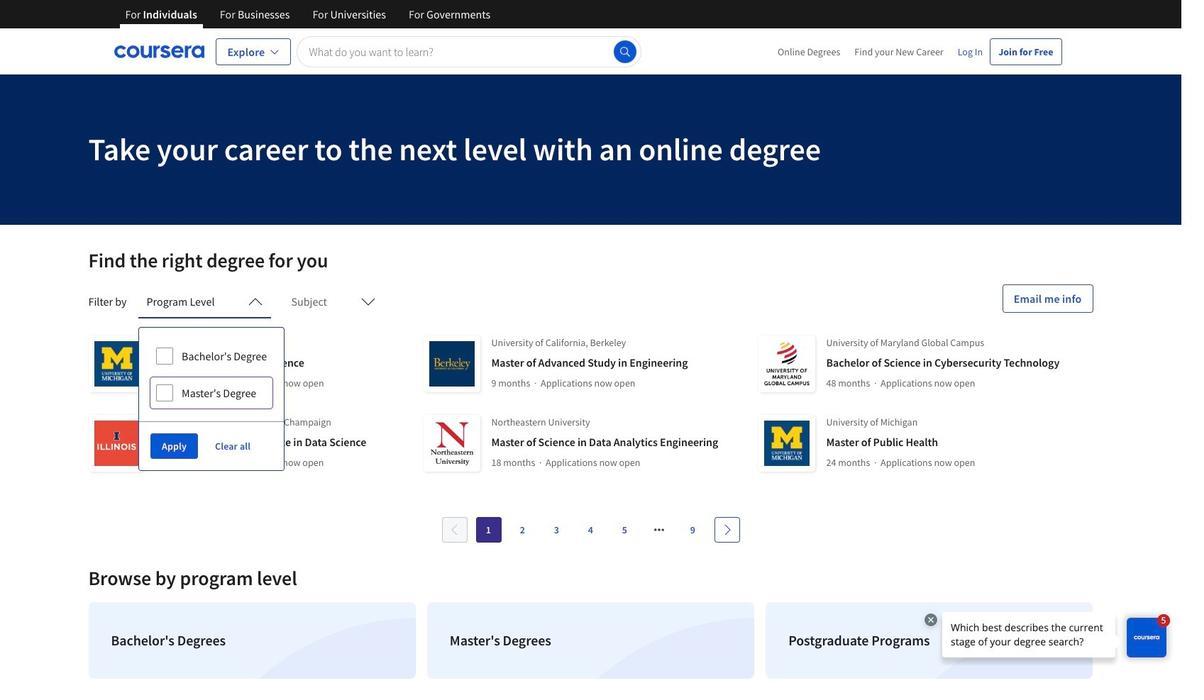 Task type: locate. For each thing, give the bounding box(es) containing it.
coursera image
[[114, 40, 204, 63]]

northeastern university image
[[423, 415, 480, 472]]

banner navigation
[[114, 0, 502, 39]]

university of maryland global campus image
[[758, 336, 815, 393]]

0 vertical spatial university of michigan image
[[88, 336, 145, 393]]

1 vertical spatial university of michigan image
[[758, 415, 815, 472]]

go to next page image
[[721, 525, 733, 536]]

1 horizontal spatial university of michigan image
[[758, 415, 815, 472]]

actions toolbar
[[139, 422, 284, 471]]

None search field
[[297, 36, 641, 67]]

university of illinois at urbana-champaign image
[[88, 415, 145, 472]]

options list list box
[[139, 328, 284, 422]]

list
[[83, 597, 1099, 684]]

university of california, berkeley image
[[423, 336, 480, 393]]

0 horizontal spatial university of michigan image
[[88, 336, 145, 393]]

university of michigan image
[[88, 336, 145, 393], [758, 415, 815, 472]]



Task type: vqa. For each thing, say whether or not it's contained in the screenshot.
'Data' for Google Data Analytics Professional Certificate
no



